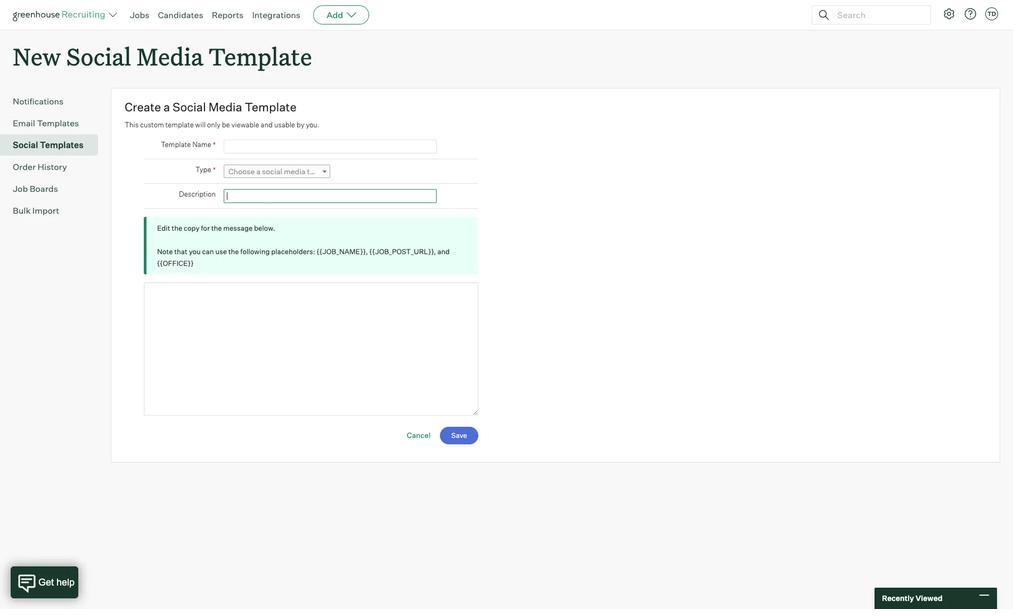 Task type: locate. For each thing, give the bounding box(es) containing it.
reports link
[[212, 10, 244, 20]]

order history
[[13, 162, 67, 172]]

0 vertical spatial social
[[66, 41, 131, 72]]

cancel
[[407, 431, 431, 440]]

configure image
[[943, 7, 956, 20]]

you
[[189, 247, 201, 256]]

notifications
[[13, 96, 64, 107]]

1 * from the top
[[213, 140, 216, 149]]

template up usable
[[245, 100, 297, 114]]

a left social
[[257, 167, 261, 176]]

job
[[13, 183, 28, 194]]

and right the {{job_post_url}}, at top left
[[438, 247, 450, 256]]

integrations
[[252, 10, 301, 20]]

0 vertical spatial a
[[164, 100, 170, 114]]

1 horizontal spatial a
[[257, 167, 261, 176]]

a
[[164, 100, 170, 114], [257, 167, 261, 176]]

0 horizontal spatial social
[[13, 140, 38, 150]]

social
[[66, 41, 131, 72], [173, 100, 206, 114], [13, 140, 38, 150]]

the right for
[[211, 224, 222, 232]]

*
[[213, 140, 216, 149], [213, 165, 216, 174]]

1 vertical spatial *
[[213, 165, 216, 174]]

following
[[241, 247, 270, 256]]

notifications link
[[13, 95, 94, 108]]

below.
[[254, 224, 275, 232]]

templates down notifications link
[[37, 118, 79, 129]]

will
[[195, 120, 206, 129]]

reports
[[212, 10, 244, 20]]

0 horizontal spatial the
[[172, 224, 182, 232]]

1 vertical spatial and
[[438, 247, 450, 256]]

0 horizontal spatial media
[[137, 41, 203, 72]]

the right edit
[[172, 224, 182, 232]]

history
[[38, 162, 67, 172]]

{{job_name}},
[[317, 247, 368, 256]]

the right use
[[229, 247, 239, 256]]

{{job_post_url}},
[[370, 247, 436, 256]]

templates
[[37, 118, 79, 129], [40, 140, 84, 150]]

2 vertical spatial template
[[161, 140, 191, 149]]

* right name
[[213, 140, 216, 149]]

1 vertical spatial media
[[209, 100, 242, 114]]

media
[[137, 41, 203, 72], [209, 100, 242, 114]]

0 vertical spatial template
[[209, 41, 312, 72]]

{{office}}
[[157, 259, 194, 268]]

job boards link
[[13, 182, 94, 195]]

media down candidates link
[[137, 41, 203, 72]]

the
[[172, 224, 182, 232], [211, 224, 222, 232], [229, 247, 239, 256]]

* right type
[[213, 165, 216, 174]]

viewed
[[916, 594, 943, 603]]

bulk
[[13, 205, 31, 216]]

by
[[297, 120, 305, 129]]

only
[[207, 120, 221, 129]]

2 vertical spatial social
[[13, 140, 38, 150]]

recently
[[883, 594, 915, 603]]

templates down the email templates link
[[40, 140, 84, 150]]

bulk import
[[13, 205, 59, 216]]

note
[[157, 247, 173, 256]]

1 vertical spatial social
[[173, 100, 206, 114]]

1 horizontal spatial media
[[209, 100, 242, 114]]

media up be
[[209, 100, 242, 114]]

placeholders:
[[271, 247, 315, 256]]

1 vertical spatial a
[[257, 167, 261, 176]]

description
[[179, 190, 216, 198]]

0 vertical spatial and
[[261, 120, 273, 129]]

None text field
[[144, 283, 479, 416]]

0 horizontal spatial and
[[261, 120, 273, 129]]

0 vertical spatial templates
[[37, 118, 79, 129]]

1 horizontal spatial the
[[211, 224, 222, 232]]

add
[[327, 10, 343, 20]]

recently viewed
[[883, 594, 943, 603]]

0 horizontal spatial a
[[164, 100, 170, 114]]

td
[[988, 10, 997, 18]]

this
[[125, 120, 139, 129]]

and left usable
[[261, 120, 273, 129]]

0 vertical spatial *
[[213, 140, 216, 149]]

template down integrations link
[[209, 41, 312, 72]]

viewable
[[232, 120, 259, 129]]

Search text field
[[835, 7, 922, 23]]

td button
[[986, 7, 999, 20]]

for
[[201, 224, 210, 232]]

None submit
[[440, 427, 479, 444]]

1 horizontal spatial and
[[438, 247, 450, 256]]

name
[[192, 140, 211, 149]]

type
[[196, 165, 211, 174]]

candidates
[[158, 10, 203, 20]]

1 vertical spatial templates
[[40, 140, 84, 150]]

social
[[262, 167, 283, 176]]

and
[[261, 120, 273, 129], [438, 247, 450, 256]]

a up the 'template'
[[164, 100, 170, 114]]

template
[[209, 41, 312, 72], [245, 100, 297, 114], [161, 140, 191, 149]]

template down the 'template'
[[161, 140, 191, 149]]



Task type: describe. For each thing, give the bounding box(es) containing it.
choose a social media type
[[229, 167, 323, 176]]

usable
[[274, 120, 295, 129]]

be
[[222, 120, 230, 129]]

this custom template will only be viewable and usable by you.
[[125, 120, 320, 129]]

that
[[174, 247, 188, 256]]

a for choose
[[257, 167, 261, 176]]

1 horizontal spatial social
[[66, 41, 131, 72]]

candidates link
[[158, 10, 203, 20]]

use
[[215, 247, 227, 256]]

2 * from the top
[[213, 165, 216, 174]]

copy
[[184, 224, 200, 232]]

message
[[224, 224, 253, 232]]

new
[[13, 41, 61, 72]]

custom
[[140, 120, 164, 129]]

you.
[[306, 120, 320, 129]]

greenhouse recruiting image
[[13, 9, 109, 21]]

templates for social templates
[[40, 140, 84, 150]]

a for create
[[164, 100, 170, 114]]

Template Name text field
[[224, 140, 437, 154]]

{{job_name}}, {{job_post_url}}, and {{office}}
[[157, 247, 450, 268]]

templates for email templates
[[37, 118, 79, 129]]

integrations link
[[252, 10, 301, 20]]

can
[[202, 247, 214, 256]]

create a social media template
[[125, 100, 297, 114]]

Description text field
[[224, 189, 437, 203]]

note that you can use the following placeholders:
[[157, 247, 317, 256]]

edit
[[157, 224, 170, 232]]

order history link
[[13, 161, 94, 173]]

type
[[307, 167, 323, 176]]

jobs link
[[130, 10, 150, 20]]

job boards
[[13, 183, 58, 194]]

social templates
[[13, 140, 84, 150]]

jobs
[[130, 10, 150, 20]]

2 horizontal spatial social
[[173, 100, 206, 114]]

social templates link
[[13, 139, 94, 151]]

add button
[[313, 5, 369, 25]]

edit the copy for the message below.
[[157, 224, 275, 232]]

template name *
[[161, 140, 216, 149]]

bulk import link
[[13, 204, 94, 217]]

type *
[[196, 165, 216, 174]]

and inside {{job_name}}, {{job_post_url}}, and {{office}}
[[438, 247, 450, 256]]

create
[[125, 100, 161, 114]]

td button
[[984, 5, 1001, 22]]

boards
[[30, 183, 58, 194]]

2 horizontal spatial the
[[229, 247, 239, 256]]

template inside template name *
[[161, 140, 191, 149]]

0 vertical spatial media
[[137, 41, 203, 72]]

email templates
[[13, 118, 79, 129]]

1 vertical spatial template
[[245, 100, 297, 114]]

email templates link
[[13, 117, 94, 130]]

media
[[284, 167, 306, 176]]

choose
[[229, 167, 255, 176]]

order
[[13, 162, 36, 172]]

new social media template
[[13, 41, 312, 72]]

template
[[166, 120, 194, 129]]

import
[[32, 205, 59, 216]]

email
[[13, 118, 35, 129]]

cancel link
[[407, 431, 431, 440]]

choose a social media type link
[[224, 165, 330, 178]]



Task type: vqa. For each thing, say whether or not it's contained in the screenshot.
Candidates 'link' at top left
yes



